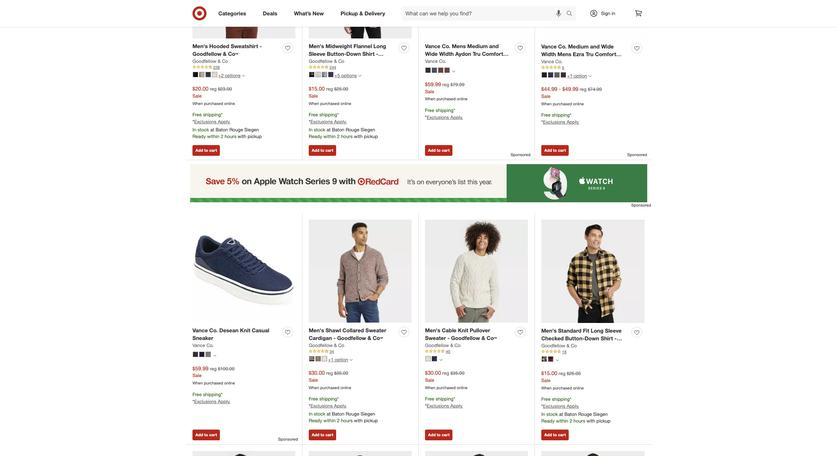 Task type: describe. For each thing, give the bounding box(es) containing it.
co for cable
[[455, 342, 461, 348]]

to for men's midweight flannel long sleeve button-down shirt - goodfellow & co™
[[321, 148, 325, 153]]

baton for -
[[332, 411, 345, 417]]

hooded
[[209, 43, 229, 49]]

free shipping * * exclusions apply. for $79.99
[[425, 107, 463, 120]]

244
[[330, 65, 336, 70]]

rouge for down
[[346, 127, 360, 133]]

$20.00
[[193, 85, 209, 92]]

co for standard
[[571, 343, 577, 348]]

sponsored for vance co. desean knit casual sneaker
[[278, 437, 298, 442]]

ezra
[[573, 51, 585, 57]]

- inside men's hooded sweatshirt - goodfellow & co™
[[260, 43, 262, 49]]

vance inside vance co. medium and wide width mens ezra tru comfort foam knit wingtip dress shoe
[[542, 43, 557, 50]]

add to cart for men's cable knit pullover sweater - goodfellow & co™
[[428, 432, 450, 437]]

medium inside vance co. mens medium and wide width aydon tru comfort foam lace-up casual sneaker
[[468, 43, 488, 49]]

sign
[[601, 10, 611, 16]]

collared
[[343, 327, 364, 334]]

all colors element right grey icon
[[213, 353, 216, 357]]

purchased for men's cable knit pullover sweater - goodfellow & co™
[[437, 385, 456, 390]]

add to cart button for men's shawl collared sweater cardigan - goodfellow & co™
[[309, 430, 337, 440]]

cart for vance co. desean knit casual sneaker
[[209, 432, 217, 437]]

men's shawl collared sweater cardigan - goodfellow & co™
[[309, 327, 387, 341]]

when for men's shawl collared sweater cardigan - goodfellow & co™
[[309, 385, 319, 390]]

34
[[330, 349, 334, 354]]

foam for wide
[[425, 58, 439, 65]]

1 vertical spatial all colors image
[[556, 359, 559, 362]]

& right pickup
[[360, 10, 363, 17]]

vance co. for lace-
[[425, 58, 446, 64]]

0 horizontal spatial vance co.
[[193, 342, 214, 348]]

pickup & delivery
[[341, 10, 385, 17]]

all colors + 2 more colors image
[[242, 74, 245, 77]]

add for vance co. mens medium and wide width aydon tru comfort foam lace-up casual sneaker
[[428, 148, 436, 153]]

siegen for men's midweight flannel long sleeve button-down shirt - goodfellow & co™
[[361, 127, 375, 133]]

fit
[[583, 327, 590, 334]]

34 link
[[309, 349, 412, 354]]

$74.99
[[588, 86, 602, 92]]

at for men's standard fit long sleeve checked button-down shirt - goodfellow & co™
[[560, 411, 564, 417]]

dress
[[590, 58, 605, 65]]

18 link
[[542, 349, 645, 355]]

blue image for leftmost all colors icon
[[432, 68, 437, 73]]

cart for men's standard fit long sleeve checked button-down shirt - goodfellow & co™
[[558, 432, 566, 437]]

men's for men's hooded sweatshirt - goodfellow & co™
[[193, 43, 208, 49]]

add for vance co. desean knit casual sneaker
[[196, 432, 203, 437]]

red image
[[548, 357, 554, 362]]

$30.00 for men's cable knit pullover sweater - goodfellow & co™
[[425, 369, 441, 376]]

pullover
[[470, 327, 490, 334]]

button- inside men's midweight flannel long sleeve button-down shirt - goodfellow & co™
[[327, 50, 346, 57]]

+5 options button
[[306, 70, 364, 81]]

vance inside 'vance co. desean knit casual sneaker'
[[193, 327, 208, 334]]

& down men's cable knit pullover sweater - goodfellow & co™
[[451, 342, 454, 348]]

all colors element for men's shawl collared sweater cardigan - goodfellow & co™
[[350, 358, 353, 362]]

pickup for men's standard fit long sleeve checked button-down shirt - goodfellow & co™
[[597, 418, 611, 424]]

$20.00 reg $23.00 sale when purchased online
[[193, 85, 235, 106]]

when for men's midweight flannel long sleeve button-down shirt - goodfellow & co™
[[309, 101, 319, 106]]

blue image for all colors + 1 more colors icon
[[548, 72, 554, 78]]

$44.99 - $49.99 reg $74.99 sale when purchased online
[[542, 86, 602, 106]]

add to cart button for men's standard fit long sleeve checked button-down shirt - goodfellow & co™
[[542, 430, 569, 440]]

online for men's standard fit long sleeve checked button-down shirt - goodfellow & co™
[[573, 385, 584, 390]]

add for vance co. medium and wide width mens ezra tru comfort foam knit wingtip dress shoe
[[545, 148, 552, 153]]

0 horizontal spatial option
[[335, 357, 348, 362]]

to for vance co. desean knit casual sneaker
[[204, 432, 208, 437]]

$59.99 reg $79.99 sale when purchased online
[[425, 81, 468, 101]]

when for men's standard fit long sleeve checked button-down shirt - goodfellow & co™
[[542, 385, 552, 390]]

what's new link
[[288, 6, 332, 21]]

in
[[612, 10, 616, 16]]

stock for men's midweight flannel long sleeve button-down shirt - goodfellow & co™
[[314, 127, 326, 133]]

vance co. mens medium and wide width aydon tru comfort foam lace-up casual sneaker
[[425, 43, 504, 65]]

$35.00 for cardigan
[[334, 370, 348, 376]]

with for down
[[354, 134, 363, 139]]

deals
[[263, 10, 277, 17]]

wingtip
[[569, 58, 588, 65]]

shirt inside 'men's standard fit long sleeve checked button-down shirt - goodfellow & co™'
[[601, 335, 613, 342]]

add to cart for men's midweight flannel long sleeve button-down shirt - goodfellow & co™
[[312, 148, 333, 153]]

40 link
[[425, 349, 528, 354]]

online for men's cable knit pullover sweater - goodfellow & co™
[[457, 385, 468, 390]]

$59.99 for vance co. mens medium and wide width aydon tru comfort foam lace-up casual sneaker
[[425, 81, 441, 87]]

pickup & delivery link
[[335, 6, 394, 21]]

40
[[446, 349, 451, 354]]

& up 226
[[218, 58, 221, 64]]

reg inside $44.99 - $49.99 reg $74.99 sale when purchased online
[[580, 86, 587, 92]]

vance inside vance co. mens medium and wide width aydon tru comfort foam lace-up casual sneaker
[[425, 43, 441, 49]]

men's standard fit long sleeve checked button-down shirt - goodfellow & co™ link
[[542, 327, 629, 349]]

lace-
[[441, 58, 455, 65]]

co. inside vance co. medium and wide width mens ezra tru comfort foam knit wingtip dress shoe
[[559, 43, 567, 50]]

standard
[[558, 327, 582, 334]]

at for men's hooded sweatshirt - goodfellow & co™
[[210, 127, 214, 133]]

online for men's hooded sweatshirt - goodfellow & co™
[[224, 101, 235, 106]]

down inside men's midweight flannel long sleeve button-down shirt - goodfellow & co™
[[346, 50, 361, 57]]

in for men's shawl collared sweater cardigan - goodfellow & co™
[[309, 411, 313, 417]]

wide inside vance co. mens medium and wide width aydon tru comfort foam lace-up casual sneaker
[[425, 50, 438, 57]]

226 link
[[193, 64, 296, 70]]

- inside $44.99 - $49.99 reg $74.99 sale when purchased online
[[559, 86, 561, 92]]

all colors image for men's shawl collared sweater cardigan - goodfellow & co™
[[350, 358, 353, 362]]

+1 option button for $35.00
[[306, 354, 356, 365]]

add for men's shawl collared sweater cardigan - goodfellow & co™
[[312, 432, 320, 437]]

with for button-
[[587, 418, 596, 424]]

vance co. desean knit casual sneaker
[[193, 327, 269, 341]]

0 vertical spatial option
[[574, 73, 587, 79]]

+5
[[335, 72, 340, 78]]

blue image
[[199, 352, 205, 357]]

add for men's midweight flannel long sleeve button-down shirt - goodfellow & co™
[[312, 148, 320, 153]]

sale inside $44.99 - $49.99 reg $74.99 sale when purchased online
[[542, 93, 551, 99]]

co™ inside men's shawl collared sweater cardigan - goodfellow & co™
[[373, 335, 383, 341]]

2 for &
[[221, 134, 223, 139]]

& down 'shawl'
[[334, 342, 337, 348]]

co™ inside 'men's standard fit long sleeve checked button-down shirt - goodfellow & co™'
[[577, 343, 588, 349]]

desean
[[219, 327, 239, 334]]

deals link
[[257, 6, 286, 21]]

baton for button-
[[332, 127, 345, 133]]

goodfellow inside men's shawl collared sweater cardigan - goodfellow & co™
[[337, 335, 366, 341]]

sale for men's cable knit pullover sweater - goodfellow & co™
[[425, 377, 434, 383]]

to for vance co. medium and wide width mens ezra tru comfort foam knit wingtip dress shoe
[[553, 148, 557, 153]]

add to cart for men's standard fit long sleeve checked button-down shirt - goodfellow & co™
[[545, 432, 566, 437]]

$15.00 for men's standard fit long sleeve checked button-down shirt - goodfellow & co™
[[542, 370, 558, 376]]

all colors + 5 more colors element
[[358, 73, 361, 78]]

244 link
[[309, 64, 412, 70]]

cart for vance co. mens medium and wide width aydon tru comfort foam lace-up casual sneaker
[[442, 148, 450, 153]]

hours for goodfellow
[[341, 418, 353, 423]]

+2 options button
[[190, 70, 248, 81]]

$30.00 reg $35.00 sale when purchased online for sweater
[[425, 369, 468, 390]]

vance co. medium and wide width mens ezra tru comfort foam knit wingtip dress shoe link
[[542, 43, 629, 65]]

5
[[562, 65, 565, 70]]

shawl
[[326, 327, 341, 334]]

sponsored for vance co. medium and wide width mens ezra tru comfort foam knit wingtip dress shoe
[[628, 152, 648, 157]]

vance co. desean knit casual sneaker link
[[193, 327, 280, 342]]

all colors + 1 more colors element
[[589, 74, 592, 78]]

pickup for men's shawl collared sweater cardigan - goodfellow & co™
[[364, 418, 378, 423]]

men's midweight flannel long sleeve button-down shirt - goodfellow & co™
[[309, 43, 386, 65]]

pickup
[[341, 10, 358, 17]]

reg for men's shawl collared sweater cardigan - goodfellow & co™
[[326, 370, 333, 376]]

when for men's cable knit pullover sweater - goodfellow & co™
[[425, 385, 436, 390]]

in for men's standard fit long sleeve checked button-down shirt - goodfellow & co™
[[542, 411, 546, 417]]

green image
[[316, 356, 321, 362]]

button- inside 'men's standard fit long sleeve checked button-down shirt - goodfellow & co™'
[[566, 335, 585, 342]]

online inside $44.99 - $49.99 reg $74.99 sale when purchased online
[[573, 101, 584, 106]]

ready for men's hooded sweatshirt - goodfellow & co™
[[193, 134, 206, 139]]

cart for men's shawl collared sweater cardigan - goodfellow & co™
[[326, 432, 333, 437]]

$79.99
[[451, 81, 465, 87]]

goodfellow & co link for cable
[[425, 342, 461, 349]]

+5 options
[[335, 72, 357, 78]]

online for vance co. desean knit casual sneaker
[[224, 381, 235, 386]]

all colors element right burgundy icon in the top right of the page
[[452, 69, 455, 73]]

add to cart for men's hooded sweatshirt - goodfellow & co™
[[196, 148, 217, 153]]

ready for men's midweight flannel long sleeve button-down shirt - goodfellow & co™
[[309, 134, 322, 139]]

cart for men's cable knit pullover sweater - goodfellow & co™
[[442, 432, 450, 437]]

what's
[[294, 10, 311, 17]]

& down standard
[[567, 343, 570, 348]]

add to cart for vance co. medium and wide width mens ezra tru comfort foam knit wingtip dress shoe
[[545, 148, 566, 153]]

sweater inside men's shawl collared sweater cardigan - goodfellow & co™
[[366, 327, 387, 334]]

to for men's standard fit long sleeve checked button-down shirt - goodfellow & co™
[[553, 432, 557, 437]]

all colors + 5 more colors image
[[358, 74, 361, 77]]

1 vertical spatial +1
[[328, 357, 334, 362]]

search button
[[564, 6, 580, 22]]

$30.00 reg $35.00 sale when purchased online for cardigan
[[309, 369, 351, 390]]

2 for -
[[337, 418, 340, 423]]

black image for blue image
[[193, 352, 198, 357]]

5 link
[[542, 65, 645, 71]]

within for men's midweight flannel long sleeve button-down shirt - goodfellow & co™
[[324, 134, 336, 139]]

0 horizontal spatial +1 option
[[328, 357, 348, 362]]

$44.99
[[542, 86, 558, 92]]

categories link
[[213, 6, 255, 21]]

$49.99
[[563, 86, 579, 92]]

men's hooded sweatshirt - goodfellow & co™ link
[[193, 42, 280, 58]]

vance co. medium and wide width mens ezra tru comfort foam knit wingtip dress shoe
[[542, 43, 619, 65]]

delivery
[[365, 10, 385, 17]]

$23.00
[[218, 86, 232, 92]]

add for men's hooded sweatshirt - goodfellow & co™
[[196, 148, 203, 153]]

aydon
[[456, 50, 471, 57]]

stock for men's shawl collared sweater cardigan - goodfellow & co™
[[314, 411, 326, 417]]

search
[[564, 11, 580, 17]]

18
[[562, 349, 567, 354]]

1 horizontal spatial brown image
[[561, 72, 566, 78]]

new
[[313, 10, 324, 17]]

add to cart button for vance co. desean knit casual sneaker
[[193, 430, 220, 440]]

goodfellow inside men's cable knit pullover sweater - goodfellow & co™
[[451, 335, 480, 341]]

men's hooded sweatshirt - goodfellow & co™
[[193, 43, 262, 57]]

navy blue image
[[432, 356, 437, 362]]

reg for men's hooded sweatshirt - goodfellow & co™
[[210, 86, 217, 92]]

- inside 'men's standard fit long sleeve checked button-down shirt - goodfellow & co™'
[[615, 335, 617, 342]]

goodfellow & co link for shawl
[[309, 342, 345, 349]]

sale for vance co. desean knit casual sneaker
[[193, 373, 202, 378]]

all colors + 2 more colors element
[[242, 73, 245, 78]]



Task type: vqa. For each thing, say whether or not it's contained in the screenshot.
sale in The $20.00 Reg $23.00 Sale When Purchased Online
yes



Task type: locate. For each thing, give the bounding box(es) containing it.
reg inside $59.99 reg $100.00 sale when purchased online
[[210, 366, 217, 371]]

& inside men's shawl collared sweater cardigan - goodfellow & co™
[[368, 335, 372, 341]]

gray image
[[322, 72, 327, 77]]

vance co. mens medium and wide width aydon tru comfort foam lace-up casual sneaker link
[[425, 42, 513, 65]]

co down men's shawl collared sweater cardigan - goodfellow & co™
[[338, 342, 345, 348]]

0 horizontal spatial cream image
[[316, 72, 321, 77]]

2 for checked
[[570, 418, 573, 424]]

$25.00
[[334, 86, 348, 92], [567, 370, 581, 376]]

$59.99 inside $59.99 reg $79.99 sale when purchased online
[[425, 81, 441, 87]]

black image for men's standard fit long sleeve checked button-down shirt - goodfellow & co™
[[542, 357, 547, 362]]

option down the 34 link
[[335, 357, 348, 362]]

sale down $44.99
[[542, 93, 551, 99]]

free shipping * * exclusions apply. in stock at  baton rouge siegen ready within 2 hours with pickup for co™
[[193, 112, 262, 139]]

purchased for vance co. mens medium and wide width aydon tru comfort foam lace-up casual sneaker
[[437, 96, 456, 101]]

long right fit
[[591, 327, 604, 334]]

$35.00 down the 34 link
[[334, 370, 348, 376]]

goodfellow & co for hooded
[[193, 58, 228, 64]]

brown image
[[438, 68, 444, 73], [561, 72, 566, 78]]

ready
[[193, 134, 206, 139], [309, 134, 322, 139], [309, 418, 322, 423], [542, 418, 555, 424]]

- up 18 link
[[615, 335, 617, 342]]

vance co. link for lace-
[[425, 58, 446, 64]]

0 horizontal spatial brown image
[[438, 68, 444, 73]]

goodfellow & co for shawl
[[309, 342, 345, 348]]

tru right 'aydon'
[[473, 50, 481, 57]]

goodfellow & co link
[[193, 58, 228, 64], [309, 58, 345, 64], [309, 342, 345, 349], [425, 342, 461, 349], [542, 342, 577, 349]]

stock for men's hooded sweatshirt - goodfellow & co™
[[198, 127, 209, 133]]

1 horizontal spatial +1 option button
[[539, 70, 595, 81]]

siegen for men's standard fit long sleeve checked button-down shirt - goodfellow & co™
[[594, 411, 608, 417]]

foam up grey image
[[542, 58, 556, 65]]

1 horizontal spatial width
[[542, 51, 556, 57]]

reg for vance co. mens medium and wide width aydon tru comfort foam lace-up casual sneaker
[[443, 81, 449, 87]]

reg left $74.99
[[580, 86, 587, 92]]

cream image right green icon
[[322, 356, 327, 362]]

add
[[196, 148, 203, 153], [312, 148, 320, 153], [428, 148, 436, 153], [545, 148, 552, 153], [196, 432, 203, 437], [312, 432, 320, 437], [428, 432, 436, 437], [545, 432, 552, 437]]

$59.99
[[425, 81, 441, 87], [193, 365, 209, 372]]

0 vertical spatial all colors image
[[452, 70, 455, 73]]

men's
[[193, 43, 208, 49], [309, 43, 324, 49], [309, 327, 324, 334], [425, 327, 441, 334], [542, 327, 557, 334]]

goodfellow
[[193, 50, 222, 57], [193, 58, 217, 64], [309, 58, 338, 65], [309, 58, 333, 64], [337, 335, 366, 341], [451, 335, 480, 341], [309, 342, 333, 348], [425, 342, 449, 348], [542, 343, 571, 349], [542, 343, 566, 348]]

black image left gray icon
[[309, 72, 315, 77]]

long
[[374, 43, 386, 49], [591, 327, 604, 334]]

+1 right grey image
[[567, 73, 573, 79]]

cart for men's midweight flannel long sleeve button-down shirt - goodfellow & co™
[[326, 148, 333, 153]]

when for vance co. mens medium and wide width aydon tru comfort foam lace-up casual sneaker
[[425, 96, 436, 101]]

0 horizontal spatial vance co. link
[[193, 342, 214, 349]]

men's inside men's shawl collared sweater cardigan - goodfellow & co™
[[309, 327, 324, 334]]

tru inside vance co. mens medium and wide width aydon tru comfort foam lace-up casual sneaker
[[473, 50, 481, 57]]

&
[[360, 10, 363, 17], [223, 50, 227, 57], [218, 58, 221, 64], [334, 58, 337, 64], [339, 58, 343, 65], [368, 335, 372, 341], [482, 335, 485, 341], [334, 342, 337, 348], [451, 342, 454, 348], [567, 343, 570, 348], [572, 343, 576, 349]]

option left all colors + 1 more colors element
[[574, 73, 587, 79]]

options inside +5 options dropdown button
[[341, 72, 357, 78]]

men's ribbed hem v-neck cardigan - goodfellow & co™ image
[[309, 451, 412, 456], [309, 451, 412, 456]]

wide up black icon
[[425, 50, 438, 57]]

co for midweight
[[338, 58, 345, 64]]

0 horizontal spatial options
[[225, 72, 241, 78]]

0 horizontal spatial tru
[[473, 50, 481, 57]]

add to cart for men's shawl collared sweater cardigan - goodfellow & co™
[[312, 432, 333, 437]]

1 horizontal spatial cream image
[[322, 356, 327, 362]]

0 horizontal spatial medium
[[468, 43, 488, 49]]

0 horizontal spatial all colors image
[[213, 354, 216, 357]]

reg left $23.00
[[210, 86, 217, 92]]

hours for button-
[[574, 418, 586, 424]]

1 vertical spatial long
[[591, 327, 604, 334]]

brown image
[[309, 356, 315, 362]]

long for shirt
[[591, 327, 604, 334]]

co™
[[228, 50, 238, 57], [345, 58, 355, 65], [373, 335, 383, 341], [487, 335, 497, 341], [577, 343, 588, 349]]

goodfellow inside 'men's standard fit long sleeve checked button-down shirt - goodfellow & co™'
[[542, 343, 571, 349]]

purchased
[[437, 96, 456, 101], [204, 101, 223, 106], [321, 101, 340, 106], [553, 101, 572, 106], [204, 381, 223, 386], [321, 385, 340, 390], [437, 385, 456, 390], [553, 385, 572, 390]]

long right flannel on the top of page
[[374, 43, 386, 49]]

men's midweight flannel long sleeve button-down shirt - goodfellow & co™ image
[[309, 0, 412, 39], [309, 0, 412, 39]]

cream image
[[316, 72, 321, 77], [322, 356, 327, 362]]

when
[[425, 96, 436, 101], [193, 101, 203, 106], [309, 101, 319, 106], [542, 101, 552, 106], [193, 381, 203, 386], [309, 385, 319, 390], [425, 385, 436, 390], [542, 385, 552, 390]]

1 vertical spatial $25.00
[[567, 370, 581, 376]]

down down flannel on the top of page
[[346, 50, 361, 57]]

mens up 5
[[558, 51, 572, 57]]

co for hooded
[[222, 58, 228, 64]]

purchased for vance co. desean knit casual sneaker
[[204, 381, 223, 386]]

1 horizontal spatial +1
[[567, 73, 573, 79]]

hours
[[225, 134, 237, 139], [341, 134, 353, 139], [341, 418, 353, 423], [574, 418, 586, 424]]

categories
[[219, 10, 246, 17]]

in
[[193, 127, 196, 133], [309, 127, 313, 133], [309, 411, 313, 417], [542, 411, 546, 417]]

options left all colors + 5 more colors element
[[341, 72, 357, 78]]

mens inside vance co. mens medium and wide width aydon tru comfort foam lace-up casual sneaker
[[452, 43, 466, 49]]

sale for men's standard fit long sleeve checked button-down shirt - goodfellow & co™
[[542, 377, 551, 383]]

midweight
[[326, 43, 352, 49]]

width
[[439, 50, 454, 57], [542, 51, 556, 57]]

$59.99 down blue image
[[193, 365, 209, 372]]

free shipping * * exclusions apply. in stock at  baton rouge siegen ready within 2 hours with pickup for goodfellow
[[309, 396, 378, 423]]

$35.00
[[334, 370, 348, 376], [451, 370, 465, 376]]

knit right desean
[[240, 327, 250, 334]]

in for men's midweight flannel long sleeve button-down shirt - goodfellow & co™
[[309, 127, 313, 133]]

$59.99 inside $59.99 reg $100.00 sale when purchased online
[[193, 365, 209, 372]]

2 options from the left
[[341, 72, 357, 78]]

when inside $59.99 reg $79.99 sale when purchased online
[[425, 96, 436, 101]]

0 vertical spatial wide
[[602, 43, 614, 50]]

What can we help you find? suggestions appear below search field
[[402, 6, 568, 21]]

0 horizontal spatial $15.00 reg $25.00 sale when purchased online
[[309, 85, 351, 106]]

0 vertical spatial mens
[[452, 43, 466, 49]]

width up grey image
[[542, 51, 556, 57]]

men's inside 'men's standard fit long sleeve checked button-down shirt - goodfellow & co™'
[[542, 327, 557, 334]]

all colors image right red image
[[556, 359, 559, 362]]

0 horizontal spatial button-
[[327, 50, 346, 57]]

button- down standard
[[566, 335, 585, 342]]

mens inside vance co. medium and wide width mens ezra tru comfort foam knit wingtip dress shoe
[[558, 51, 572, 57]]

co™ up the 34 link
[[373, 335, 383, 341]]

+2 options
[[218, 72, 241, 78]]

0 horizontal spatial black image
[[193, 72, 198, 77]]

0 horizontal spatial and
[[490, 43, 499, 49]]

all colors image
[[452, 70, 455, 73], [556, 359, 559, 362]]

purchased for men's standard fit long sleeve checked button-down shirt - goodfellow & co™
[[553, 385, 572, 390]]

cart for vance co. medium and wide width mens ezra tru comfort foam knit wingtip dress shoe
[[558, 148, 566, 153]]

sponsored for vance co. mens medium and wide width aydon tru comfort foam lace-up casual sneaker
[[511, 152, 531, 157]]

men's for men's midweight flannel long sleeve button-down shirt - goodfellow & co™
[[309, 43, 324, 49]]

purchased down $100.00
[[204, 381, 223, 386]]

1 vertical spatial shirt
[[601, 335, 613, 342]]

sneaker inside 'vance co. desean knit casual sneaker'
[[193, 335, 213, 341]]

co™ down fit
[[577, 343, 588, 349]]

online inside $59.99 reg $100.00 sale when purchased online
[[224, 381, 235, 386]]

purchased inside $59.99 reg $100.00 sale when purchased online
[[204, 381, 223, 386]]

with
[[238, 134, 247, 139], [354, 134, 363, 139], [354, 418, 363, 423], [587, 418, 596, 424]]

mens
[[452, 43, 466, 49], [558, 51, 572, 57]]

0 horizontal spatial casual
[[252, 327, 269, 334]]

and inside vance co. mens medium and wide width aydon tru comfort foam lace-up casual sneaker
[[490, 43, 499, 49]]

vance co. link
[[425, 58, 446, 64], [542, 58, 563, 65], [193, 342, 214, 349]]

sweater
[[366, 327, 387, 334], [425, 335, 446, 341]]

co down standard
[[571, 343, 577, 348]]

men's cable knit pullover sweater - goodfellow & co™ link
[[425, 327, 513, 342]]

siegen for men's shawl collared sweater cardigan - goodfellow & co™
[[361, 411, 375, 417]]

+1 option left all colors + 1 more colors element
[[567, 73, 587, 79]]

0 vertical spatial casual
[[463, 58, 481, 65]]

comfort for wide
[[595, 51, 617, 57]]

& up "244"
[[334, 58, 337, 64]]

all colors image
[[213, 354, 216, 357], [350, 358, 353, 362], [440, 358, 443, 362]]

0 horizontal spatial knit
[[240, 327, 250, 334]]

sneaker
[[482, 58, 503, 65], [193, 335, 213, 341]]

blue image right black icon
[[432, 68, 437, 73]]

button-
[[327, 50, 346, 57], [566, 335, 585, 342]]

sale for vance co. mens medium and wide width aydon tru comfort foam lace-up casual sneaker
[[425, 88, 434, 94]]

0 vertical spatial +1 option button
[[539, 70, 595, 81]]

to for men's cable knit pullover sweater - goodfellow & co™
[[437, 432, 441, 437]]

$25.00 down +5
[[334, 86, 348, 92]]

- down the cable
[[448, 335, 450, 341]]

co™ inside men's midweight flannel long sleeve button-down shirt - goodfellow & co™
[[345, 58, 355, 65]]

at for men's midweight flannel long sleeve button-down shirt - goodfellow & co™
[[327, 127, 331, 133]]

men's inside men's cable knit pullover sweater - goodfellow & co™
[[425, 327, 441, 334]]

casual right desean
[[252, 327, 269, 334]]

sale inside $59.99 reg $100.00 sale when purchased online
[[193, 373, 202, 378]]

purchased inside $59.99 reg $79.99 sale when purchased online
[[437, 96, 456, 101]]

sweatshirt
[[231, 43, 258, 49]]

$15.00 for men's midweight flannel long sleeve button-down shirt - goodfellow & co™
[[309, 85, 325, 92]]

1 vertical spatial $15.00
[[542, 370, 558, 376]]

men's left the cable
[[425, 327, 441, 334]]

1 $35.00 from the left
[[334, 370, 348, 376]]

vance co. desean knit casual sneaker image
[[193, 220, 296, 323], [193, 220, 296, 323]]

blue image
[[432, 68, 437, 73], [548, 72, 554, 78]]

0 vertical spatial +1
[[567, 73, 573, 79]]

1 horizontal spatial $59.99
[[425, 81, 441, 87]]

all colors element
[[452, 69, 455, 73], [213, 353, 216, 357], [350, 358, 353, 362], [440, 358, 443, 362], [556, 358, 559, 362]]

goodfellow & co link for hooded
[[193, 58, 228, 64]]

flannel
[[354, 43, 372, 49]]

1 vertical spatial wide
[[425, 50, 438, 57]]

goodfellow & co up 226
[[193, 58, 228, 64]]

at for men's shawl collared sweater cardigan - goodfellow & co™
[[327, 411, 331, 417]]

with for co™
[[238, 134, 247, 139]]

1 vertical spatial down
[[585, 335, 600, 342]]

goodfellow inside men's midweight flannel long sleeve button-down shirt - goodfellow & co™
[[309, 58, 338, 65]]

when inside $44.99 - $49.99 reg $74.99 sale when purchased online
[[542, 101, 552, 106]]

men's hooded sweatshirt - goodfellow & co™ image
[[193, 0, 296, 39], [193, 0, 296, 39]]

sale inside $59.99 reg $79.99 sale when purchased online
[[425, 88, 434, 94]]

0 horizontal spatial mens
[[452, 43, 466, 49]]

free shipping * * exclusions apply.
[[425, 107, 463, 120], [542, 112, 580, 125], [193, 392, 230, 404], [425, 396, 463, 409]]

0 horizontal spatial blue image
[[432, 68, 437, 73]]

burgundy image
[[328, 72, 334, 77]]

0 vertical spatial sneaker
[[482, 58, 503, 65]]

co. inside 'vance co. desean knit casual sneaker'
[[209, 327, 218, 334]]

$15.00 reg $25.00 sale when purchased online for goodfellow
[[542, 370, 584, 390]]

men's up cardigan
[[309, 327, 324, 334]]

sleeve up gray icon
[[309, 50, 326, 57]]

1 horizontal spatial and
[[591, 43, 600, 50]]

wide
[[602, 43, 614, 50], [425, 50, 438, 57]]

sleeve right fit
[[605, 327, 622, 334]]

co™ up +5 options
[[345, 58, 355, 65]]

co down men's cable knit pullover sweater - goodfellow & co™
[[455, 342, 461, 348]]

1 horizontal spatial black image
[[309, 72, 315, 77]]

goodfellow & co link up "244"
[[309, 58, 345, 64]]

0 vertical spatial $25.00
[[334, 86, 348, 92]]

sneaker inside vance co. mens medium and wide width aydon tru comfort foam lace-up casual sneaker
[[482, 58, 503, 65]]

2 horizontal spatial knit
[[557, 58, 568, 65]]

1 horizontal spatial wide
[[602, 43, 614, 50]]

brown image left burgundy icon in the top right of the page
[[438, 68, 444, 73]]

cable
[[442, 327, 457, 334]]

all colors image right navy blue icon
[[440, 358, 443, 362]]

sale
[[425, 88, 434, 94], [193, 93, 202, 99], [309, 93, 318, 99], [542, 93, 551, 99], [193, 373, 202, 378], [309, 377, 318, 383], [425, 377, 434, 383], [542, 377, 551, 383]]

+1
[[567, 73, 573, 79], [328, 357, 334, 362]]

1 $30.00 from the left
[[309, 369, 325, 376]]

reg left $79.99
[[443, 81, 449, 87]]

226
[[213, 65, 220, 70]]

goodfellow & co link up 226
[[193, 58, 228, 64]]

options left all colors + 2 more colors element
[[225, 72, 241, 78]]

long inside men's midweight flannel long sleeve button-down shirt - goodfellow & co™
[[374, 43, 386, 49]]

all colors + 1 more colors image
[[589, 75, 592, 78]]

men's regular fit hooded sweatshirt - goodfellow & co™ image
[[542, 451, 645, 456], [542, 451, 645, 456]]

0 vertical spatial +1 option
[[567, 73, 587, 79]]

0 horizontal spatial sweater
[[366, 327, 387, 334]]

$59.99 reg $100.00 sale when purchased online
[[193, 365, 235, 386]]

foam
[[425, 58, 439, 65], [542, 58, 556, 65]]

all colors element for men's standard fit long sleeve checked button-down shirt - goodfellow & co™
[[556, 358, 559, 362]]

1 horizontal spatial foam
[[542, 58, 556, 65]]

co
[[222, 58, 228, 64], [338, 58, 345, 64], [338, 342, 345, 348], [455, 342, 461, 348], [571, 343, 577, 348]]

0 horizontal spatial all colors image
[[452, 70, 455, 73]]

up
[[455, 58, 462, 65]]

sale down cream image
[[425, 377, 434, 383]]

- inside men's cable knit pullover sweater - goodfellow & co™
[[448, 335, 450, 341]]

ready for men's standard fit long sleeve checked button-down shirt - goodfellow & co™
[[542, 418, 555, 424]]

1 vertical spatial cream image
[[322, 356, 327, 362]]

tru
[[473, 50, 481, 57], [586, 51, 594, 57]]

& up the 34 link
[[368, 335, 372, 341]]

& inside men's hooded sweatshirt - goodfellow & co™
[[223, 50, 227, 57]]

purchased down $79.99
[[437, 96, 456, 101]]

0 vertical spatial button-
[[327, 50, 346, 57]]

reg for men's midweight flannel long sleeve button-down shirt - goodfellow & co™
[[326, 86, 333, 92]]

down inside 'men's standard fit long sleeve checked button-down shirt - goodfellow & co™'
[[585, 335, 600, 342]]

sleeve inside men's midweight flannel long sleeve button-down shirt - goodfellow & co™
[[309, 50, 326, 57]]

- right $44.99
[[559, 86, 561, 92]]

co™ inside men's cable knit pullover sweater - goodfellow & co™
[[487, 335, 497, 341]]

0 vertical spatial sweater
[[366, 327, 387, 334]]

0 vertical spatial shirt
[[363, 50, 375, 57]]

co.
[[442, 43, 451, 49], [559, 43, 567, 50], [439, 58, 446, 64], [556, 58, 563, 64], [209, 327, 218, 334], [207, 342, 214, 348]]

brown image right grey image
[[561, 72, 566, 78]]

reg down the 18
[[559, 370, 566, 376]]

reg left $100.00
[[210, 366, 217, 371]]

vance co. link up black icon
[[425, 58, 446, 64]]

co. inside vance co. mens medium and wide width aydon tru comfort foam lace-up casual sneaker
[[442, 43, 451, 49]]

sale inside "$20.00 reg $23.00 sale when purchased online"
[[193, 93, 202, 99]]

all colors element right navy blue icon
[[440, 358, 443, 362]]

1 vertical spatial mens
[[558, 51, 572, 57]]

- up 244 link
[[376, 50, 379, 57]]

$59.99 for vance co. desean knit casual sneaker
[[193, 365, 209, 372]]

men's shawl collared sweater cardigan - goodfellow & co™ image
[[309, 220, 412, 323], [309, 220, 412, 323]]

& down hooded
[[223, 50, 227, 57]]

1 horizontal spatial medium
[[569, 43, 589, 50]]

black image
[[542, 72, 547, 78], [193, 352, 198, 357]]

cardigan
[[309, 335, 332, 341]]

when inside $59.99 reg $100.00 sale when purchased online
[[193, 381, 203, 386]]

add to cart button for men's cable knit pullover sweater - goodfellow & co™
[[425, 430, 453, 440]]

sale for men's hooded sweatshirt - goodfellow & co™
[[193, 93, 202, 99]]

purchased down $49.99
[[553, 101, 572, 106]]

2 $30.00 reg $35.00 sale when purchased online from the left
[[425, 369, 468, 390]]

1 vertical spatial sweater
[[425, 335, 446, 341]]

add to cart button for vance co. mens medium and wide width aydon tru comfort foam lace-up casual sneaker
[[425, 145, 453, 156]]

1 horizontal spatial down
[[585, 335, 600, 342]]

sale down blue image
[[193, 373, 202, 378]]

reg down burgundy icon
[[326, 86, 333, 92]]

option
[[574, 73, 587, 79], [335, 357, 348, 362]]

1 horizontal spatial $35.00
[[451, 370, 465, 376]]

1 horizontal spatial $15.00
[[542, 370, 558, 376]]

knit inside vance co. medium and wide width mens ezra tru comfort foam knit wingtip dress shoe
[[557, 58, 568, 65]]

tan image
[[212, 72, 217, 77]]

within
[[207, 134, 220, 139], [324, 134, 336, 139], [324, 418, 336, 423], [556, 418, 569, 424]]

knit inside men's cable knit pullover sweater - goodfellow & co™
[[458, 327, 469, 334]]

wide up shoe
[[602, 43, 614, 50]]

online
[[457, 96, 468, 101], [224, 101, 235, 106], [341, 101, 351, 106], [573, 101, 584, 106], [224, 381, 235, 386], [341, 385, 351, 390], [457, 385, 468, 390], [573, 385, 584, 390]]

1 vertical spatial +1 option
[[328, 357, 348, 362]]

1 horizontal spatial knit
[[458, 327, 469, 334]]

1 horizontal spatial sneaker
[[482, 58, 503, 65]]

$30.00
[[309, 369, 325, 376], [425, 369, 441, 376]]

free
[[425, 107, 435, 113], [193, 112, 202, 118], [309, 112, 318, 118], [542, 112, 551, 118], [193, 392, 202, 397], [309, 396, 318, 402], [425, 396, 435, 402], [542, 396, 551, 402]]

shirt down flannel on the top of page
[[363, 50, 375, 57]]

1 horizontal spatial all colors image
[[350, 358, 353, 362]]

0 horizontal spatial $30.00 reg $35.00 sale when purchased online
[[309, 369, 351, 390]]

reg inside "$20.00 reg $23.00 sale when purchased online"
[[210, 86, 217, 92]]

men's crewneck pullover sweater - goodfellow & co™ image
[[425, 451, 528, 456], [425, 451, 528, 456]]

1 horizontal spatial mens
[[558, 51, 572, 57]]

what's new
[[294, 10, 324, 17]]

1 vertical spatial sneaker
[[193, 335, 213, 341]]

sign in link
[[584, 6, 626, 21]]

siegen
[[245, 127, 259, 133], [361, 127, 375, 133], [361, 411, 375, 417], [594, 411, 608, 417]]

casual inside vance co. mens medium and wide width aydon tru comfort foam lace-up casual sneaker
[[463, 58, 481, 65]]

purchased inside $44.99 - $49.99 reg $74.99 sale when purchased online
[[553, 101, 572, 106]]

purchased down navy blue icon
[[437, 385, 456, 390]]

pickup
[[248, 134, 262, 139], [364, 134, 378, 139], [364, 418, 378, 423], [597, 418, 611, 424]]

button- down midweight
[[327, 50, 346, 57]]

0 horizontal spatial sneaker
[[193, 335, 213, 341]]

0 vertical spatial down
[[346, 50, 361, 57]]

width inside vance co. mens medium and wide width aydon tru comfort foam lace-up casual sneaker
[[439, 50, 454, 57]]

grey image
[[206, 352, 211, 357]]

goodfellow & co up 40
[[425, 342, 461, 348]]

hours for down
[[341, 134, 353, 139]]

0 horizontal spatial $15.00
[[309, 85, 325, 92]]

0 vertical spatial sleeve
[[309, 50, 326, 57]]

men's cable knit pullover sweater - goodfellow & co™
[[425, 327, 497, 341]]

& inside men's cable knit pullover sweater - goodfellow & co™
[[482, 335, 485, 341]]

when inside "$20.00 reg $23.00 sale when purchased online"
[[193, 101, 203, 106]]

& right the 18
[[572, 343, 576, 349]]

comfort inside vance co. medium and wide width mens ezra tru comfort foam knit wingtip dress shoe
[[595, 51, 617, 57]]

free shipping * * exclusions apply. in stock at  baton rouge siegen ready within 2 hours with pickup
[[193, 112, 262, 139], [309, 112, 378, 139], [309, 396, 378, 423], [542, 396, 611, 424]]

0 horizontal spatial width
[[439, 50, 454, 57]]

cream image
[[426, 356, 431, 362]]

gray image
[[199, 72, 205, 77]]

goodfellow & co for standard
[[542, 343, 577, 348]]

men's cable knit pullover sweater - goodfellow & co™ image
[[425, 220, 528, 323], [425, 220, 528, 323]]

$15.00 down red image
[[542, 370, 558, 376]]

grey image
[[555, 72, 560, 78]]

goodfellow & co link up 40
[[425, 342, 461, 349]]

vance co.
[[425, 58, 446, 64], [542, 58, 563, 64], [193, 342, 214, 348]]

rouge for goodfellow
[[346, 411, 360, 417]]

wide inside vance co. medium and wide width mens ezra tru comfort foam knit wingtip dress shoe
[[602, 43, 614, 50]]

advertisement region
[[186, 164, 652, 202]]

$15.00
[[309, 85, 325, 92], [542, 370, 558, 376]]

0 vertical spatial long
[[374, 43, 386, 49]]

2 $30.00 from the left
[[425, 369, 441, 376]]

1 horizontal spatial sweater
[[425, 335, 446, 341]]

within for men's shawl collared sweater cardigan - goodfellow & co™
[[324, 418, 336, 423]]

$25.00 for co™
[[334, 86, 348, 92]]

$15.00 down gray icon
[[309, 85, 325, 92]]

men's midweight flannel long sleeve button-down shirt - goodfellow & co™ link
[[309, 42, 396, 65]]

2 horizontal spatial all colors image
[[440, 358, 443, 362]]

$30.00 reg $35.00 sale when purchased online down navy blue icon
[[425, 369, 468, 390]]

- right sweatshirt
[[260, 43, 262, 49]]

+1 option down the 34
[[328, 357, 348, 362]]

stock
[[198, 127, 209, 133], [314, 127, 326, 133], [314, 411, 326, 417], [547, 411, 558, 417]]

men's for men's shawl collared sweater cardigan - goodfellow & co™
[[309, 327, 324, 334]]

to for vance co. mens medium and wide width aydon tru comfort foam lace-up casual sneaker
[[437, 148, 441, 153]]

0 horizontal spatial +1 option button
[[306, 354, 356, 365]]

black image
[[193, 72, 198, 77], [309, 72, 315, 77], [542, 357, 547, 362]]

shipping
[[436, 107, 454, 113], [203, 112, 221, 118], [320, 112, 337, 118], [552, 112, 570, 118], [203, 392, 221, 397], [320, 396, 337, 402], [436, 396, 454, 402], [552, 396, 570, 402]]

medium inside vance co. medium and wide width mens ezra tru comfort foam knit wingtip dress shoe
[[569, 43, 589, 50]]

when for vance co. desean knit casual sneaker
[[193, 381, 203, 386]]

vance co. up black icon
[[425, 58, 446, 64]]

purchased inside "$20.00 reg $23.00 sale when purchased online"
[[204, 101, 223, 106]]

vance
[[425, 43, 441, 49], [542, 43, 557, 50], [425, 58, 438, 64], [542, 58, 554, 64], [193, 327, 208, 334], [193, 342, 205, 348]]

knit up grey image
[[557, 58, 568, 65]]

hours for co™
[[225, 134, 237, 139]]

sale for men's shawl collared sweater cardigan - goodfellow & co™
[[309, 377, 318, 383]]

0 vertical spatial $15.00
[[309, 85, 325, 92]]

& down pullover
[[482, 335, 485, 341]]

1 horizontal spatial tru
[[586, 51, 594, 57]]

men's standard fit long sleeve checked button-down shirt - goodfellow & co™ image
[[542, 220, 645, 323], [542, 220, 645, 323]]

in for men's hooded sweatshirt - goodfellow & co™
[[193, 127, 196, 133]]

1 horizontal spatial all colors image
[[556, 359, 559, 362]]

options inside +2 options dropdown button
[[225, 72, 241, 78]]

tru for casual
[[473, 50, 481, 57]]

1 vertical spatial +1 option button
[[306, 354, 356, 365]]

medium up ezra
[[569, 43, 589, 50]]

all colors element right red image
[[556, 358, 559, 362]]

purchased down $23.00
[[204, 101, 223, 106]]

cream image left gray icon
[[316, 72, 321, 77]]

0 vertical spatial cream image
[[316, 72, 321, 77]]

sponsored
[[511, 152, 531, 157], [628, 152, 648, 157], [632, 203, 652, 208], [278, 437, 298, 442]]

checked
[[542, 335, 564, 342]]

vance co. link for knit
[[542, 58, 563, 65]]

men's standard fit long sleeve checked button-down shirt - goodfellow & co™
[[542, 327, 622, 349]]

men's inside men's midweight flannel long sleeve button-down shirt - goodfellow & co™
[[309, 43, 324, 49]]

sale down $20.00
[[193, 93, 202, 99]]

0 horizontal spatial black image
[[193, 352, 198, 357]]

0 horizontal spatial $35.00
[[334, 370, 348, 376]]

1 $30.00 reg $35.00 sale when purchased online from the left
[[309, 369, 351, 390]]

casual inside 'vance co. desean knit casual sneaker'
[[252, 327, 269, 334]]

0 horizontal spatial $30.00
[[309, 369, 325, 376]]

0 horizontal spatial +1
[[328, 357, 334, 362]]

add to cart button for men's hooded sweatshirt - goodfellow & co™
[[193, 145, 220, 156]]

1 options from the left
[[225, 72, 241, 78]]

$25.00 down 18 link
[[567, 370, 581, 376]]

vance co. mens medium and wide width aydon tru comfort foam lace-up casual sneaker image
[[425, 0, 528, 39], [425, 0, 528, 39]]

& inside 'men's standard fit long sleeve checked button-down shirt - goodfellow & co™'
[[572, 343, 576, 349]]

comfort up shoe
[[595, 51, 617, 57]]

goodfellow inside men's hooded sweatshirt - goodfellow & co™
[[193, 50, 222, 57]]

add to cart for vance co. mens medium and wide width aydon tru comfort foam lace-up casual sneaker
[[428, 148, 450, 153]]

1 vertical spatial $59.99
[[193, 365, 209, 372]]

goodfellow & co link for midweight
[[309, 58, 345, 64]]

long inside 'men's standard fit long sleeve checked button-down shirt - goodfellow & co™'
[[591, 327, 604, 334]]

1 horizontal spatial $30.00
[[425, 369, 441, 376]]

& inside men's midweight flannel long sleeve button-down shirt - goodfellow & co™
[[339, 58, 343, 65]]

shirt inside men's midweight flannel long sleeve button-down shirt - goodfellow & co™
[[363, 50, 375, 57]]

baton
[[216, 127, 228, 133], [332, 127, 345, 133], [332, 411, 345, 417], [565, 411, 577, 417]]

0 vertical spatial black image
[[542, 72, 547, 78]]

+2
[[218, 72, 224, 78]]

sign in
[[601, 10, 616, 16]]

1 horizontal spatial options
[[341, 72, 357, 78]]

long for -
[[374, 43, 386, 49]]

purchased for men's midweight flannel long sleeve button-down shirt - goodfellow & co™
[[321, 101, 340, 106]]

black image for men's midweight flannel long sleeve button-down shirt - goodfellow & co™
[[309, 72, 315, 77]]

1 horizontal spatial long
[[591, 327, 604, 334]]

foam inside vance co. medium and wide width mens ezra tru comfort foam knit wingtip dress shoe
[[542, 58, 556, 65]]

navy blue image
[[206, 72, 211, 77]]

and inside vance co. medium and wide width mens ezra tru comfort foam knit wingtip dress shoe
[[591, 43, 600, 50]]

1 vertical spatial casual
[[252, 327, 269, 334]]

co down men's hooded sweatshirt - goodfellow & co™
[[222, 58, 228, 64]]

vance co. medium and wide width mens ezra tru comfort foam knit wingtip dress shoe image
[[542, 0, 645, 39], [542, 0, 645, 39]]

0 horizontal spatial wide
[[425, 50, 438, 57]]

1 vertical spatial black image
[[193, 352, 198, 357]]

0 horizontal spatial shirt
[[363, 50, 375, 57]]

1 horizontal spatial option
[[574, 73, 587, 79]]

vance co. link up blue image
[[193, 342, 214, 349]]

sleeve inside 'men's standard fit long sleeve checked button-down shirt - goodfellow & co™'
[[605, 327, 622, 334]]

black image
[[426, 68, 431, 73]]

baton for &
[[216, 127, 228, 133]]

knit inside 'vance co. desean knit casual sneaker'
[[240, 327, 250, 334]]

& right "244"
[[339, 58, 343, 65]]

sweater right collared
[[366, 327, 387, 334]]

rouge for button-
[[579, 411, 592, 417]]

medium
[[468, 43, 488, 49], [569, 43, 589, 50]]

all colors element for men's cable knit pullover sweater - goodfellow & co™
[[440, 358, 443, 362]]

0 horizontal spatial foam
[[425, 58, 439, 65]]

- inside men's midweight flannel long sleeve button-down shirt - goodfellow & co™
[[376, 50, 379, 57]]

1 horizontal spatial vance co.
[[425, 58, 446, 64]]

free shipping * * exclusions apply. for $49.99
[[542, 112, 580, 125]]

add to cart for vance co. desean knit casual sneaker
[[196, 432, 217, 437]]

all colors image right burgundy icon in the top right of the page
[[452, 70, 455, 73]]

foam inside vance co. mens medium and wide width aydon tru comfort foam lace-up casual sneaker
[[425, 58, 439, 65]]

shoe
[[606, 58, 619, 65]]

sleeve for goodfellow
[[309, 50, 326, 57]]

men's fair isle design ribbed hem pullover sweater - goodfellow & co™ image
[[193, 451, 296, 456], [193, 451, 296, 456]]

online inside $59.99 reg $79.99 sale when purchased online
[[457, 96, 468, 101]]

men's shawl collared sweater cardigan - goodfellow & co™ link
[[309, 327, 396, 342]]

tru up dress
[[586, 51, 594, 57]]

co™ inside men's hooded sweatshirt - goodfellow & co™
[[228, 50, 238, 57]]

burgundy image
[[445, 68, 450, 73]]

when for men's hooded sweatshirt - goodfellow & co™
[[193, 101, 203, 106]]

- inside men's shawl collared sweater cardigan - goodfellow & co™
[[334, 335, 336, 341]]

blue image left grey image
[[548, 72, 554, 78]]

sale for men's midweight flannel long sleeve button-down shirt - goodfellow & co™
[[309, 93, 318, 99]]

$15.00 reg $25.00 sale when purchased online down red image
[[542, 370, 584, 390]]

comfort inside vance co. mens medium and wide width aydon tru comfort foam lace-up casual sneaker
[[482, 50, 504, 57]]

goodfellow & co
[[193, 58, 228, 64], [309, 58, 345, 64], [309, 342, 345, 348], [425, 342, 461, 348], [542, 343, 577, 348]]

tru inside vance co. medium and wide width mens ezra tru comfort foam knit wingtip dress shoe
[[586, 51, 594, 57]]

sweater inside men's cable knit pullover sweater - goodfellow & co™
[[425, 335, 446, 341]]

pickup for men's hooded sweatshirt - goodfellow & co™
[[248, 134, 262, 139]]

2 $35.00 from the left
[[451, 370, 465, 376]]

2 horizontal spatial vance co. link
[[542, 58, 563, 65]]

apply.
[[451, 114, 463, 120], [218, 119, 230, 124], [334, 119, 347, 124], [567, 119, 580, 125], [218, 399, 230, 404], [334, 403, 347, 409], [451, 403, 463, 409], [567, 403, 580, 409]]

1 vertical spatial option
[[335, 357, 348, 362]]

0 horizontal spatial $59.99
[[193, 365, 209, 372]]

men's inside men's hooded sweatshirt - goodfellow & co™
[[193, 43, 208, 49]]

sale down red image
[[542, 377, 551, 383]]

reg down 40
[[443, 370, 449, 376]]

width inside vance co. medium and wide width mens ezra tru comfort foam knit wingtip dress shoe
[[542, 51, 556, 57]]

down down fit
[[585, 335, 600, 342]]

casual
[[463, 58, 481, 65], [252, 327, 269, 334]]

reg inside $59.99 reg $79.99 sale when purchased online
[[443, 81, 449, 87]]

black image inside +2 options dropdown button
[[193, 72, 198, 77]]

1 horizontal spatial +1 option
[[567, 73, 587, 79]]

online inside "$20.00 reg $23.00 sale when purchased online"
[[224, 101, 235, 106]]

sweater down the cable
[[425, 335, 446, 341]]

0 horizontal spatial $25.00
[[334, 86, 348, 92]]

$100.00
[[218, 366, 235, 371]]



